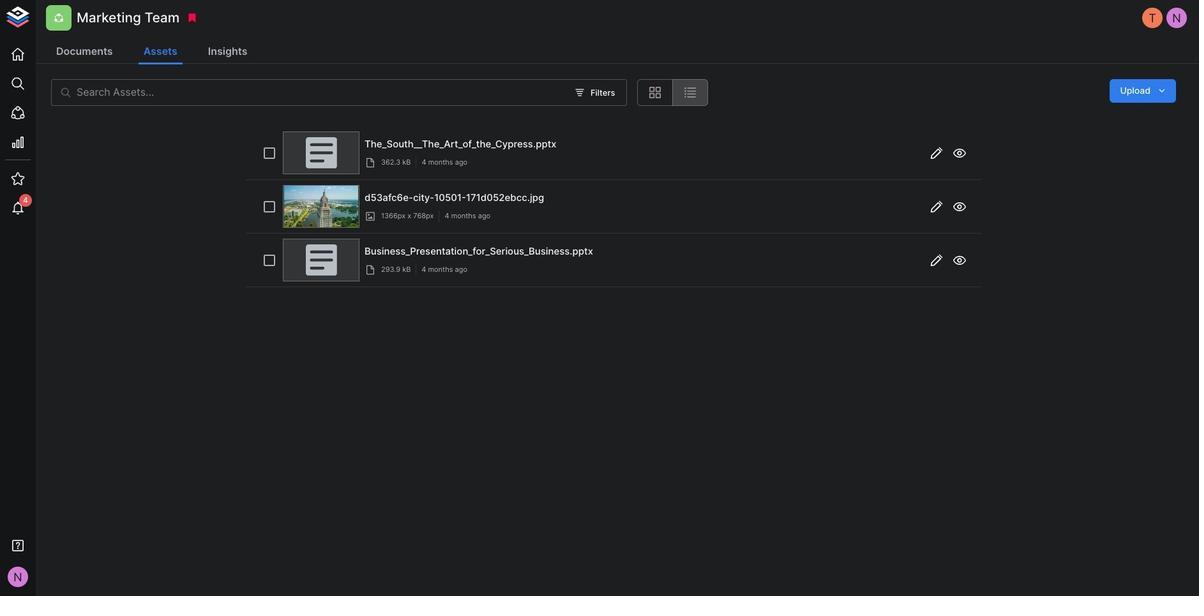 Task type: describe. For each thing, give the bounding box(es) containing it.
d53afc6e city 10501 171d052ebcc.jpg image
[[284, 186, 358, 227]]

remove bookmark image
[[187, 12, 198, 24]]



Task type: locate. For each thing, give the bounding box(es) containing it.
Search Assets... text field
[[77, 79, 567, 106]]

group
[[638, 79, 709, 106]]



Task type: vqa. For each thing, say whether or not it's contained in the screenshot.
group
yes



